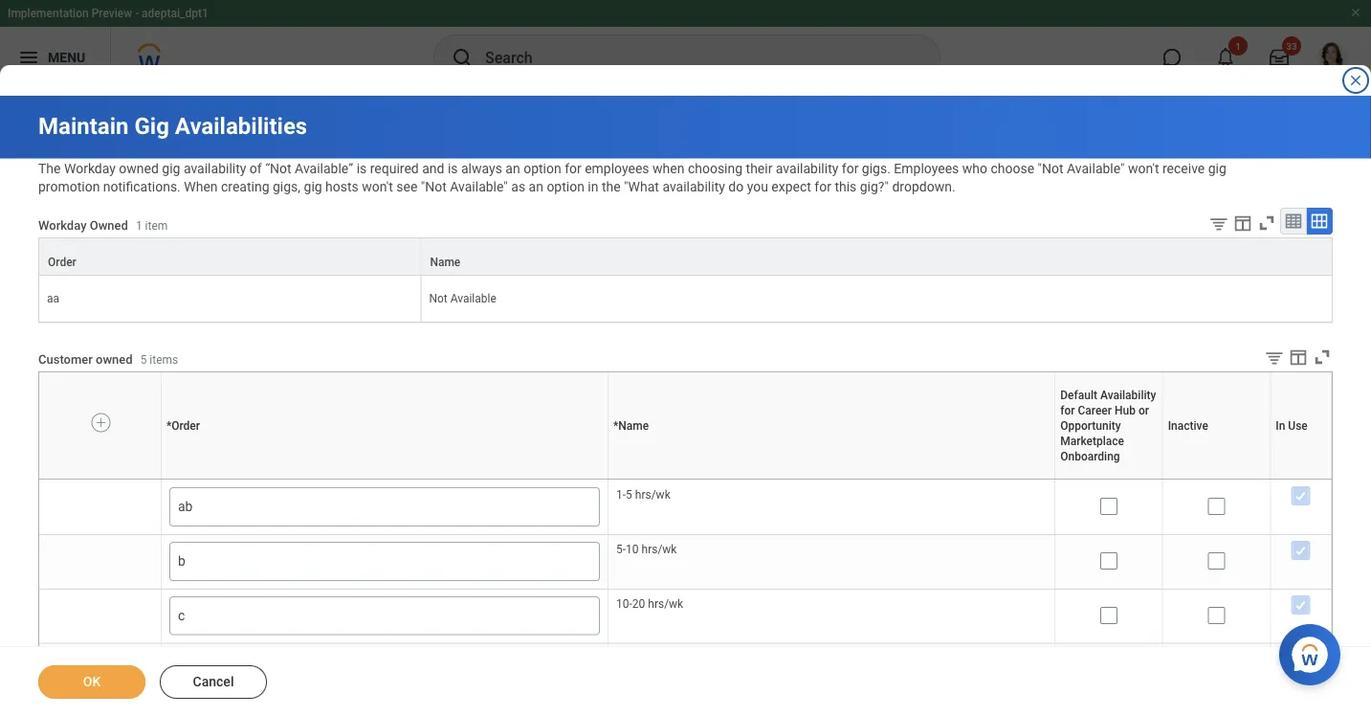 Task type: vqa. For each thing, say whether or not it's contained in the screenshot.
c text field
yes



Task type: describe. For each thing, give the bounding box(es) containing it.
hub inside 'default availability for career hub or opportunity marketplace onboarding'
[[1115, 404, 1136, 417]]

select to filter grid data image
[[1265, 348, 1286, 368]]

not available
[[429, 292, 497, 305]]

close environment banner image
[[1351, 7, 1362, 18]]

row element containing default availability for career hub or opportunity marketplace onboarding
[[39, 373, 1336, 479]]

1-
[[617, 488, 626, 502]]

1 vertical spatial option
[[547, 178, 585, 194]]

order button
[[383, 479, 386, 480]]

owned
[[90, 218, 128, 232]]

b
[[178, 553, 185, 569]]

cancel
[[193, 674, 234, 690]]

ok
[[83, 674, 101, 690]]

20
[[633, 597, 646, 611]]

in use button
[[1300, 479, 1303, 480]]

preview
[[92, 7, 132, 20]]

10-
[[617, 597, 633, 611]]

plus image
[[94, 414, 108, 431]]

1 vertical spatial available"
[[450, 178, 508, 194]]

when
[[184, 178, 218, 194]]

5 inside text box
[[626, 488, 633, 502]]

fullscreen image
[[1313, 347, 1334, 368]]

always
[[461, 160, 502, 176]]

click to view/edit grid preferences image
[[1233, 213, 1254, 234]]

name for *
[[619, 419, 649, 432]]

1 vertical spatial use
[[1301, 479, 1302, 480]]

1 vertical spatial workday
[[38, 218, 87, 232]]

1
[[136, 219, 142, 232]]

choosing
[[688, 160, 743, 176]]

implementation
[[8, 7, 89, 20]]

or inside 'default availability for career hub or opportunity marketplace onboarding'
[[1139, 404, 1150, 417]]

see
[[397, 178, 418, 194]]

you
[[747, 178, 769, 194]]

1 vertical spatial onboarding
[[1120, 479, 1125, 480]]

inactive inside 'row' element
[[1169, 419, 1209, 432]]

row element containing c
[[39, 589, 1332, 645]]

expand table image
[[1311, 212, 1330, 231]]

gig?"
[[860, 178, 889, 194]]

0 vertical spatial "not
[[1038, 160, 1064, 176]]

1 vertical spatial in
[[1300, 479, 1301, 480]]

search image
[[451, 46, 474, 69]]

owned inside the workday owned gig availability of "not available" is required and is always an option for employees when choosing their availability for gigs. employees who choose "not available" won't receive gig promotion notifications. when creating gigs, gig hosts won't see "not available" as an option in the "what availability do you expect for this gig?" dropdown.
[[119, 160, 159, 176]]

name for order
[[830, 479, 833, 480]]

maintain gig availabilities main content
[[0, 96, 1372, 716]]

in use
[[1276, 419, 1308, 432]]

for inside 'default availability for career hub or opportunity marketplace onboarding'
[[1061, 404, 1076, 417]]

10-20 hrs/wk
[[617, 597, 684, 611]]

gigs,
[[273, 178, 301, 194]]

row containing order
[[38, 238, 1334, 276]]

required
[[370, 160, 419, 176]]

hosts
[[326, 178, 359, 194]]

"what
[[624, 178, 660, 194]]

1-5 hrs/wk text field
[[617, 487, 1048, 503]]

expect
[[772, 178, 812, 194]]

customer owned 5 items
[[38, 352, 178, 366]]

* name
[[614, 419, 649, 432]]

available
[[451, 292, 497, 305]]

of
[[250, 160, 262, 176]]

check small image for 1-5 hrs/wk
[[1290, 485, 1313, 508]]

-
[[135, 7, 139, 20]]

ab
[[178, 499, 193, 515]]

5 inside customer owned 5 items
[[140, 353, 147, 366]]

aa
[[47, 292, 59, 305]]

order button
[[39, 238, 421, 275]]

receive
[[1163, 160, 1206, 176]]

dropdown.
[[893, 178, 956, 194]]

in
[[588, 178, 599, 194]]

inbox large image
[[1270, 48, 1290, 67]]

implementation preview -   adeptai_dpt1
[[8, 7, 209, 20]]

employees
[[585, 160, 650, 176]]

order inside 'row' element
[[172, 419, 200, 432]]

ab text field
[[178, 498, 592, 516]]

table image
[[1285, 212, 1304, 231]]

items
[[150, 353, 178, 366]]

click to view/edit grid preferences image
[[1289, 347, 1310, 368]]

default availability for career hub or opportunity marketplace onboarding button
[[1093, 479, 1126, 480]]

1 vertical spatial career
[[1103, 479, 1106, 480]]

0 vertical spatial option
[[524, 160, 562, 176]]

5 row element from the top
[[39, 644, 1332, 698]]

adeptai_dpt1
[[142, 7, 209, 20]]

0 horizontal spatial an
[[506, 160, 520, 176]]

1 horizontal spatial availability
[[663, 178, 726, 194]]

"not
[[265, 160, 292, 176]]

hrs/wk inside text field
[[642, 543, 677, 556]]

name button
[[422, 238, 1333, 275]]

0 horizontal spatial hub
[[1106, 479, 1108, 480]]

default availability for career hub or opportunity marketplace onboarding
[[1061, 388, 1157, 463]]

choose
[[991, 160, 1035, 176]]



Task type: locate. For each thing, give the bounding box(es) containing it.
inactive
[[1169, 419, 1209, 432], [1215, 479, 1218, 480]]

available"
[[295, 160, 353, 176]]

owned up "notifications."
[[119, 160, 159, 176]]

1 vertical spatial hrs/wk
[[642, 543, 677, 556]]

1 horizontal spatial *
[[614, 419, 619, 432]]

won't down required
[[362, 178, 393, 194]]

0 vertical spatial inactive
[[1169, 419, 1209, 432]]

1 vertical spatial check small image
[[1290, 539, 1313, 562]]

who
[[963, 160, 988, 176]]

2 is from the left
[[448, 160, 458, 176]]

1 vertical spatial availability
[[1097, 479, 1101, 480]]

name inside popup button
[[430, 256, 461, 269]]

c text field
[[178, 607, 592, 625]]

inactive button
[[1215, 479, 1219, 480]]

default down 'default availability for career hub or opportunity marketplace onboarding'
[[1093, 479, 1096, 480]]

option left in
[[547, 178, 585, 194]]

availabilities
[[175, 112, 308, 140]]

"not right the choose at top right
[[1038, 160, 1064, 176]]

1 check small image from the top
[[1290, 485, 1313, 508]]

2 horizontal spatial order
[[383, 479, 386, 480]]

row element containing ab
[[39, 481, 1332, 536]]

name up not
[[430, 256, 461, 269]]

career up default availability for career hub or opportunity marketplace onboarding button
[[1078, 404, 1112, 417]]

notifications large image
[[1217, 48, 1236, 67]]

row element up 5-10 hrs/wk
[[39, 481, 1332, 536]]

order inside popup button
[[48, 256, 76, 269]]

workday assistant region
[[1280, 617, 1349, 685]]

gig right the receive
[[1209, 160, 1227, 176]]

1 horizontal spatial an
[[529, 178, 544, 194]]

* order
[[166, 419, 200, 432]]

0 vertical spatial an
[[506, 160, 520, 176]]

profile logan mcneil element
[[1307, 36, 1360, 79]]

name button
[[830, 479, 834, 480]]

1 vertical spatial marketplace
[[1114, 479, 1120, 480]]

1 row from the top
[[38, 238, 1334, 276]]

row element up 10-20 hrs/wk
[[39, 535, 1332, 591]]

available" right the choose at top right
[[1067, 160, 1125, 176]]

1 vertical spatial inactive
[[1215, 479, 1218, 480]]

1 vertical spatial order
[[172, 419, 200, 432]]

10
[[626, 543, 639, 556]]

hrs/wk right 10 at left bottom
[[642, 543, 677, 556]]

0 horizontal spatial gig
[[162, 160, 180, 176]]

1 horizontal spatial won't
[[1129, 160, 1160, 176]]

not
[[429, 292, 448, 305]]

availability down 'default availability for career hub or opportunity marketplace onboarding'
[[1097, 479, 1101, 480]]

1 vertical spatial toolbar
[[1250, 347, 1334, 372]]

name up 1-5 hrs/wk at the left bottom of page
[[619, 419, 649, 432]]

0 vertical spatial in
[[1276, 419, 1286, 432]]

1-5 hrs/wk
[[617, 488, 671, 502]]

1 horizontal spatial gig
[[304, 178, 322, 194]]

onboarding inside 'default availability for career hub or opportunity marketplace onboarding'
[[1061, 450, 1121, 463]]

workday owned 1 item
[[38, 218, 168, 232]]

use inside 'row' element
[[1289, 419, 1308, 432]]

in down in use
[[1300, 479, 1301, 480]]

customer
[[38, 352, 93, 366]]

do
[[729, 178, 744, 194]]

3 row element from the top
[[39, 535, 1332, 591]]

1 horizontal spatial available"
[[1067, 160, 1125, 176]]

gig
[[134, 112, 169, 140]]

row element
[[39, 373, 1336, 479], [39, 481, 1332, 536], [39, 535, 1332, 591], [39, 589, 1332, 645], [39, 644, 1332, 698]]

workday inside the workday owned gig availability of "not available" is required and is always an option for employees when choosing their availability for gigs. employees who choose "not available" won't receive gig promotion notifications. when creating gigs, gig hosts won't see "not available" as an option in the "what availability do you expect for this gig?" dropdown.
[[64, 160, 116, 176]]

gig up "notifications."
[[162, 160, 180, 176]]

1 * from the left
[[166, 419, 172, 432]]

row containing aa
[[38, 276, 1334, 323]]

c
[[178, 608, 185, 624]]

* for order
[[166, 419, 172, 432]]

1 vertical spatial "not
[[421, 178, 447, 194]]

available" down the always
[[450, 178, 508, 194]]

ok button
[[38, 665, 146, 699]]

maintain gig availabilities dialog
[[0, 0, 1372, 716]]

2 vertical spatial order
[[383, 479, 386, 480]]

* down items on the left of the page
[[166, 419, 172, 432]]

availability
[[1101, 388, 1157, 402], [1097, 479, 1101, 480]]

an up as
[[506, 160, 520, 176]]

marketplace inside 'default availability for career hub or opportunity marketplace onboarding'
[[1061, 434, 1125, 448]]

5-10 hrs/wk text field
[[617, 542, 1048, 557]]

order name default availability for career hub or opportunity marketplace onboarding inactive in use
[[383, 479, 1302, 480]]

promotion
[[38, 178, 100, 194]]

implementation preview -   adeptai_dpt1 banner
[[0, 0, 1372, 88]]

0 vertical spatial available"
[[1067, 160, 1125, 176]]

marketplace
[[1061, 434, 1125, 448], [1114, 479, 1120, 480]]

availability up default availability for career hub or opportunity marketplace onboarding button
[[1101, 388, 1157, 402]]

1 horizontal spatial order
[[172, 419, 200, 432]]

gig down the available" at the left of page
[[304, 178, 322, 194]]

0 horizontal spatial or
[[1108, 479, 1109, 480]]

is
[[357, 160, 367, 176], [448, 160, 458, 176]]

1 horizontal spatial in
[[1300, 479, 1301, 480]]

1 vertical spatial opportunity
[[1109, 479, 1114, 480]]

order up aa
[[48, 256, 76, 269]]

their
[[746, 160, 773, 176]]

0 vertical spatial availability
[[1101, 388, 1157, 402]]

check small image up check small icon on the right of page
[[1290, 539, 1313, 562]]

2 horizontal spatial name
[[830, 479, 833, 480]]

opportunity down 'default availability for career hub or opportunity marketplace onboarding'
[[1109, 479, 1114, 480]]

* for name
[[614, 419, 619, 432]]

1 horizontal spatial inactive
[[1215, 479, 1218, 480]]

when
[[653, 160, 685, 176]]

5-10 hrs/wk
[[617, 543, 677, 556]]

onboarding up default availability for career hub or opportunity marketplace onboarding button
[[1061, 450, 1121, 463]]

option up as
[[524, 160, 562, 176]]

0 vertical spatial 5
[[140, 353, 147, 366]]

2 horizontal spatial availability
[[776, 160, 839, 176]]

default
[[1061, 388, 1098, 402], [1093, 479, 1096, 480]]

an right as
[[529, 178, 544, 194]]

2 row element from the top
[[39, 481, 1332, 536]]

and
[[422, 160, 445, 176]]

row element containing b
[[39, 535, 1332, 591]]

this
[[835, 178, 857, 194]]

item
[[145, 219, 168, 232]]

row
[[38, 238, 1334, 276], [38, 276, 1334, 323]]

in inside 'row' element
[[1276, 419, 1286, 432]]

2 horizontal spatial gig
[[1209, 160, 1227, 176]]

0 horizontal spatial 5
[[140, 353, 147, 366]]

0 vertical spatial default
[[1061, 388, 1098, 402]]

cancel button
[[160, 665, 267, 699]]

b text field
[[178, 552, 592, 570]]

availability
[[184, 160, 246, 176], [776, 160, 839, 176], [663, 178, 726, 194]]

0 vertical spatial toolbar
[[1195, 208, 1334, 238]]

0 horizontal spatial order
[[48, 256, 76, 269]]

5-
[[617, 543, 626, 556]]

is up hosts
[[357, 160, 367, 176]]

0 vertical spatial use
[[1289, 419, 1308, 432]]

1 vertical spatial 5
[[626, 488, 633, 502]]

order for order
[[48, 256, 76, 269]]

workday
[[64, 160, 116, 176], [38, 218, 87, 232]]

*
[[166, 419, 172, 432], [614, 419, 619, 432]]

opportunity inside 'default availability for career hub or opportunity marketplace onboarding'
[[1061, 419, 1122, 432]]

an
[[506, 160, 520, 176], [529, 178, 544, 194]]

notifications.
[[103, 178, 181, 194]]

2 row from the top
[[38, 276, 1334, 323]]

2 check small image from the top
[[1290, 539, 1313, 562]]

gigs.
[[862, 160, 891, 176]]

career down 'default availability for career hub or opportunity marketplace onboarding'
[[1103, 479, 1106, 480]]

name up 1-5 hrs/wk text box
[[830, 479, 833, 480]]

toolbar for customer owned
[[1250, 347, 1334, 372]]

is right and
[[448, 160, 458, 176]]

marketplace down 'default availability for career hub or opportunity marketplace onboarding'
[[1114, 479, 1120, 480]]

0 horizontal spatial won't
[[362, 178, 393, 194]]

1 vertical spatial an
[[529, 178, 544, 194]]

the
[[602, 178, 621, 194]]

5 up 10 at left bottom
[[626, 488, 633, 502]]

1 is from the left
[[357, 160, 367, 176]]

0 horizontal spatial in
[[1276, 419, 1286, 432]]

in
[[1276, 419, 1286, 432], [1300, 479, 1301, 480]]

row element up 1-5 hrs/wk at the left bottom of page
[[39, 373, 1336, 479]]

default up default availability for career hub or opportunity marketplace onboarding button
[[1061, 388, 1098, 402]]

1 horizontal spatial or
[[1139, 404, 1150, 417]]

0 horizontal spatial inactive
[[1169, 419, 1209, 432]]

5
[[140, 353, 147, 366], [626, 488, 633, 502]]

opportunity
[[1061, 419, 1122, 432], [1109, 479, 1114, 480]]

employees
[[894, 160, 960, 176]]

0 vertical spatial won't
[[1129, 160, 1160, 176]]

"not down and
[[421, 178, 447, 194]]

10-20 hrs/wk text field
[[617, 596, 1048, 612]]

workday down promotion
[[38, 218, 87, 232]]

hrs/wk for c
[[648, 597, 684, 611]]

inactive right 'default availability for career hub or opportunity marketplace onboarding'
[[1169, 419, 1209, 432]]

1 vertical spatial name
[[619, 419, 649, 432]]

0 vertical spatial marketplace
[[1061, 434, 1125, 448]]

marketplace up default availability for career hub or opportunity marketplace onboarding button
[[1061, 434, 1125, 448]]

1 vertical spatial won't
[[362, 178, 393, 194]]

check small image
[[1290, 485, 1313, 508], [1290, 539, 1313, 562]]

4 row element from the top
[[39, 589, 1332, 645]]

owned right the customer
[[96, 352, 133, 366]]

0 horizontal spatial availability
[[184, 160, 246, 176]]

for
[[565, 160, 582, 176], [842, 160, 859, 176], [815, 178, 832, 194], [1061, 404, 1076, 417], [1101, 479, 1103, 480]]

0 vertical spatial order
[[48, 256, 76, 269]]

onboarding
[[1061, 450, 1121, 463], [1120, 479, 1125, 480]]

available"
[[1067, 160, 1125, 176], [450, 178, 508, 194]]

0 horizontal spatial "not
[[421, 178, 447, 194]]

toolbar
[[1195, 208, 1334, 238], [1250, 347, 1334, 372]]

use down in use
[[1301, 479, 1302, 480]]

maintain gig availabilities
[[38, 112, 308, 140]]

1 vertical spatial hub
[[1106, 479, 1108, 480]]

in down select to filter grid data image
[[1276, 419, 1286, 432]]

1 horizontal spatial name
[[619, 419, 649, 432]]

check small image for 5-10 hrs/wk
[[1290, 539, 1313, 562]]

0 horizontal spatial *
[[166, 419, 172, 432]]

1 vertical spatial default
[[1093, 479, 1096, 480]]

check small image down in use button
[[1290, 485, 1313, 508]]

hub
[[1115, 404, 1136, 417], [1106, 479, 1108, 480]]

name
[[430, 256, 461, 269], [619, 419, 649, 432], [830, 479, 833, 480]]

5 left items on the left of the page
[[140, 353, 147, 366]]

onboarding down 'default availability for career hub or opportunity marketplace onboarding'
[[1120, 479, 1125, 480]]

use up in use button
[[1289, 419, 1308, 432]]

availability up "expect"
[[776, 160, 839, 176]]

the
[[38, 160, 61, 176]]

0 vertical spatial workday
[[64, 160, 116, 176]]

row element down 10-20 hrs/wk
[[39, 644, 1332, 698]]

0 vertical spatial onboarding
[[1061, 450, 1121, 463]]

availability inside 'default availability for career hub or opportunity marketplace onboarding'
[[1101, 388, 1157, 402]]

2 * from the left
[[614, 419, 619, 432]]

workday up promotion
[[64, 160, 116, 176]]

hrs/wk right "1-"
[[635, 488, 671, 502]]

use
[[1289, 419, 1308, 432], [1301, 479, 1302, 480]]

2 vertical spatial name
[[830, 479, 833, 480]]

1 horizontal spatial is
[[448, 160, 458, 176]]

maintain
[[38, 112, 129, 140]]

hrs/wk
[[635, 488, 671, 502], [642, 543, 677, 556], [648, 597, 684, 611]]

as
[[511, 178, 526, 194]]

0 horizontal spatial name
[[430, 256, 461, 269]]

0 vertical spatial check small image
[[1290, 485, 1313, 508]]

1 row element from the top
[[39, 373, 1336, 479]]

0 vertical spatial owned
[[119, 160, 159, 176]]

1 horizontal spatial 5
[[626, 488, 633, 502]]

0 vertical spatial hub
[[1115, 404, 1136, 417]]

owned
[[119, 160, 159, 176], [96, 352, 133, 366]]

opportunity up default availability for career hub or opportunity marketplace onboarding button
[[1061, 419, 1122, 432]]

hub down 'default availability for career hub or opportunity marketplace onboarding'
[[1106, 479, 1108, 480]]

0 vertical spatial hrs/wk
[[635, 488, 671, 502]]

* up "1-"
[[614, 419, 619, 432]]

0 vertical spatial name
[[430, 256, 461, 269]]

check small image
[[1290, 593, 1313, 616]]

hub up default availability for career hub or opportunity marketplace onboarding button
[[1115, 404, 1136, 417]]

0 horizontal spatial available"
[[450, 178, 508, 194]]

order for order name default availability for career hub or opportunity marketplace onboarding inactive in use
[[383, 479, 386, 480]]

0 vertical spatial or
[[1139, 404, 1150, 417]]

hrs/wk right 20
[[648, 597, 684, 611]]

2 vertical spatial hrs/wk
[[648, 597, 684, 611]]

won't left the receive
[[1129, 160, 1160, 176]]

default inside 'default availability for career hub or opportunity marketplace onboarding'
[[1061, 388, 1098, 402]]

select to filter grid data image
[[1209, 214, 1230, 234]]

close maintain gig availabilities image
[[1349, 73, 1364, 88]]

fullscreen image
[[1257, 213, 1278, 234]]

"not
[[1038, 160, 1064, 176], [421, 178, 447, 194]]

hrs/wk for ab
[[635, 488, 671, 502]]

0 horizontal spatial is
[[357, 160, 367, 176]]

row element down 5-10 hrs/wk
[[39, 589, 1332, 645]]

the workday owned gig availability of "not available" is required and is always an option for employees when choosing their availability for gigs. employees who choose "not available" won't receive gig promotion notifications. when creating gigs, gig hosts won't see "not available" as an option in the "what availability do you expect for this gig?" dropdown.
[[38, 160, 1231, 194]]

career inside 'default availability for career hub or opportunity marketplace onboarding'
[[1078, 404, 1112, 417]]

option
[[524, 160, 562, 176], [547, 178, 585, 194]]

inactive left in use button
[[1215, 479, 1218, 480]]

creating
[[221, 178, 270, 194]]

1 vertical spatial or
[[1108, 479, 1109, 480]]

1 horizontal spatial "not
[[1038, 160, 1064, 176]]

1 vertical spatial owned
[[96, 352, 133, 366]]

1 horizontal spatial hub
[[1115, 404, 1136, 417]]

gig
[[162, 160, 180, 176], [1209, 160, 1227, 176], [304, 178, 322, 194]]

0 vertical spatial opportunity
[[1061, 419, 1122, 432]]

availability down the choosing
[[663, 178, 726, 194]]

order down items on the left of the page
[[172, 419, 200, 432]]

0 vertical spatial career
[[1078, 404, 1112, 417]]

toolbar for workday owned
[[1195, 208, 1334, 238]]

order up ab text box
[[383, 479, 386, 480]]

availability up when
[[184, 160, 246, 176]]



